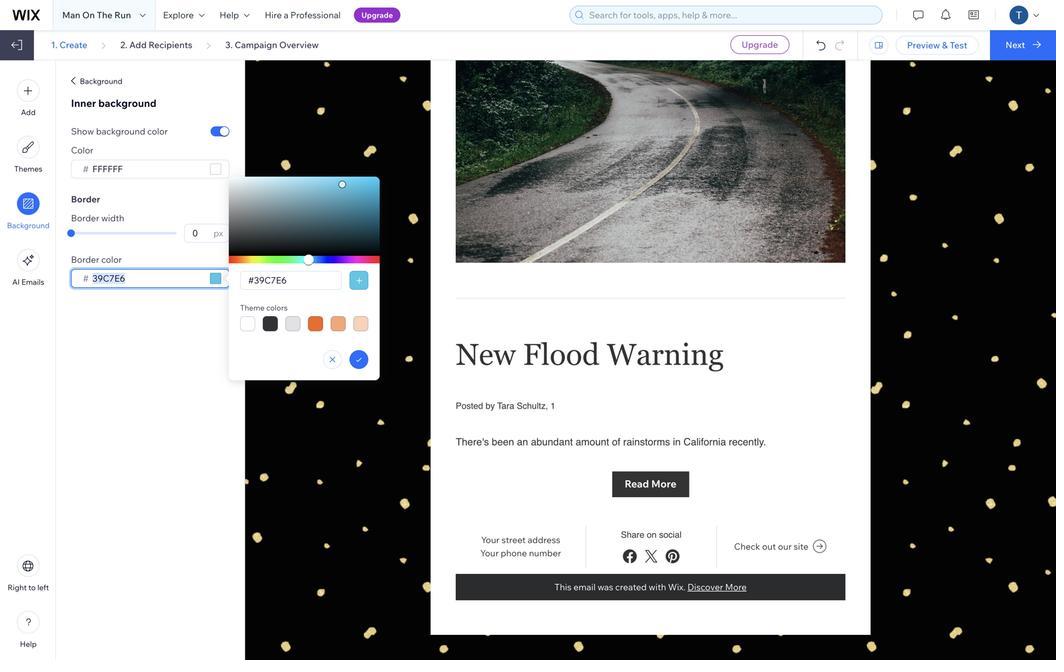 Task type: vqa. For each thing, say whether or not it's contained in the screenshot.
first INSTALLED from the top of the page
no



Task type: locate. For each thing, give the bounding box(es) containing it.
2 border from the top
[[71, 213, 99, 224]]

0 horizontal spatial upgrade button
[[354, 8, 401, 23]]

1 vertical spatial no fill field
[[245, 272, 338, 289]]

0 vertical spatial upgrade button
[[354, 8, 401, 23]]

help button
[[212, 0, 257, 30], [17, 612, 40, 649]]

None text field
[[189, 225, 210, 242]]

0 horizontal spatial upgrade
[[362, 10, 393, 20]]

background button up "inner"
[[71, 75, 123, 87]]

explore
[[163, 9, 194, 20]]

0 vertical spatial background
[[80, 76, 123, 86]]

1 border from the top
[[71, 194, 100, 205]]

No fill field
[[89, 160, 206, 178], [245, 272, 338, 289]]

in
[[673, 436, 681, 448]]

border up the border width
[[71, 194, 100, 205]]

add up themes 'button'
[[21, 108, 36, 117]]

1 vertical spatial upgrade
[[742, 39, 779, 50]]

share on pinterest image
[[664, 548, 682, 566]]

0 vertical spatial help
[[220, 9, 239, 20]]

hire
[[265, 9, 282, 20]]

1 vertical spatial help button
[[17, 612, 40, 649]]

your
[[481, 535, 500, 546], [481, 548, 499, 559]]

social
[[660, 530, 682, 540]]

no fill field down show background color
[[89, 160, 206, 178]]

border left the 'width'
[[71, 213, 99, 224]]

0 horizontal spatial background
[[7, 221, 50, 230]]

1 horizontal spatial add
[[129, 39, 147, 50]]

border color
[[71, 254, 122, 265]]

0 vertical spatial add
[[129, 39, 147, 50]]

next button
[[991, 30, 1057, 60]]

1. create
[[51, 39, 87, 50]]

border
[[71, 194, 100, 205], [71, 213, 99, 224], [71, 254, 99, 265]]

# for color
[[83, 164, 89, 175]]

on
[[82, 9, 95, 20]]

background
[[80, 76, 123, 86], [7, 221, 50, 230]]

color down 'inner background'
[[147, 126, 168, 137]]

preview
[[908, 40, 941, 51]]

emails
[[21, 277, 44, 287]]

discover more
[[688, 582, 747, 593]]

man on the run
[[62, 9, 131, 20]]

flood
[[523, 338, 600, 372]]

# down color
[[83, 164, 89, 175]]

to
[[28, 583, 36, 593]]

1 vertical spatial help
[[20, 640, 37, 649]]

preview & test button
[[897, 36, 979, 55]]

overview
[[279, 39, 319, 50]]

ai emails
[[12, 277, 44, 287]]

your left 'street'
[[481, 535, 500, 546]]

help button up 3.
[[212, 0, 257, 30]]

upgrade button
[[354, 8, 401, 23], [731, 35, 790, 54]]

read more
[[625, 478, 677, 491]]

add right 2.
[[129, 39, 147, 50]]

1 horizontal spatial color
[[147, 126, 168, 137]]

2 # from the top
[[83, 273, 89, 284]]

0 horizontal spatial add
[[21, 108, 36, 117]]

1 vertical spatial border
[[71, 213, 99, 224]]

recently.
[[729, 436, 767, 448]]

upgrade button down search for tools, apps, help & more... field at top right
[[731, 35, 790, 54]]

hire a professional link
[[257, 0, 349, 30]]

your left phone
[[481, 548, 499, 559]]

this email was created with wix. ‌ discover more
[[555, 582, 747, 593]]

Search for tools, apps, help & more... field
[[586, 6, 879, 24]]

1 horizontal spatial upgrade
[[742, 39, 779, 50]]

no fill field up colors
[[245, 272, 338, 289]]

help down right to left
[[20, 640, 37, 649]]

1 horizontal spatial upgrade button
[[731, 35, 790, 54]]

0 vertical spatial background button
[[71, 75, 123, 87]]

background button
[[71, 75, 123, 87], [7, 193, 50, 230]]

color down the 'width'
[[101, 254, 122, 265]]

test
[[951, 40, 968, 51]]

border width
[[71, 213, 124, 224]]

man
[[62, 9, 80, 20]]

background up show background color
[[98, 97, 157, 109]]

&
[[943, 40, 949, 51]]

background button down themes
[[7, 193, 50, 230]]

0 vertical spatial help button
[[212, 0, 257, 30]]

phone
[[501, 548, 527, 559]]

3. campaign overview
[[225, 39, 319, 50]]

background down 'inner background'
[[96, 126, 145, 137]]

0 horizontal spatial help button
[[17, 612, 40, 649]]

your street address link
[[481, 535, 561, 546]]

1 vertical spatial #
[[83, 273, 89, 284]]

amount
[[576, 436, 610, 448]]

upgrade
[[362, 10, 393, 20], [742, 39, 779, 50]]

upgrade button right professional
[[354, 8, 401, 23]]

help up 3.
[[220, 9, 239, 20]]

background up 'inner background'
[[80, 76, 123, 86]]

0 vertical spatial your
[[481, 535, 500, 546]]

color
[[147, 126, 168, 137], [101, 254, 122, 265]]

0 vertical spatial border
[[71, 194, 100, 205]]

street
[[502, 535, 526, 546]]

1 horizontal spatial background
[[80, 76, 123, 86]]

0 horizontal spatial help
[[20, 640, 37, 649]]

add
[[129, 39, 147, 50], [21, 108, 36, 117]]

2. add recipients
[[120, 39, 193, 50]]

# down border color
[[83, 273, 89, 284]]

0 vertical spatial #
[[83, 164, 89, 175]]

check out our site
[[735, 541, 809, 552]]

add button
[[17, 79, 40, 117]]

share on social
[[621, 530, 682, 540]]

0 horizontal spatial background button
[[7, 193, 50, 230]]

the
[[97, 9, 113, 20]]

border down the border width
[[71, 254, 99, 265]]

upgrade right professional
[[362, 10, 393, 20]]

1 vertical spatial add
[[21, 108, 36, 117]]

3 border from the top
[[71, 254, 99, 265]]

out
[[763, 541, 777, 552]]

2 vertical spatial border
[[71, 254, 99, 265]]

help button down right to left
[[17, 612, 40, 649]]

been
[[492, 436, 515, 448]]

1 vertical spatial background
[[96, 126, 145, 137]]

background
[[98, 97, 157, 109], [96, 126, 145, 137]]

a
[[284, 9, 289, 20]]

color
[[71, 145, 93, 156]]

background up ai emails button
[[7, 221, 50, 230]]

number
[[529, 548, 562, 559]]

0 vertical spatial background
[[98, 97, 157, 109]]

1 # from the top
[[83, 164, 89, 175]]

colors
[[267, 303, 288, 313]]

None field
[[89, 270, 206, 288]]

1 vertical spatial background button
[[7, 193, 50, 230]]

this email was created with wix.
[[555, 582, 686, 593]]

on
[[647, 530, 657, 540]]

help
[[220, 9, 239, 20], [20, 640, 37, 649]]

#
[[83, 164, 89, 175], [83, 273, 89, 284]]

1 vertical spatial color
[[101, 254, 122, 265]]

0 horizontal spatial no fill field
[[89, 160, 206, 178]]

0 vertical spatial upgrade
[[362, 10, 393, 20]]

0 vertical spatial no fill field
[[89, 160, 206, 178]]

upgrade down search for tools, apps, help & more... field at top right
[[742, 39, 779, 50]]

right to left button
[[8, 555, 49, 593]]

3. campaign overview link
[[225, 39, 319, 51]]

1 horizontal spatial help
[[220, 9, 239, 20]]

1 vertical spatial upgrade button
[[731, 35, 790, 54]]



Task type: describe. For each thing, give the bounding box(es) containing it.
warning
[[607, 338, 724, 372]]

read more link
[[613, 472, 690, 497]]

site
[[794, 541, 809, 552]]

1 vertical spatial your
[[481, 548, 499, 559]]

2.
[[120, 39, 127, 50]]

0 vertical spatial color
[[147, 126, 168, 137]]

‌
[[686, 582, 686, 593]]

background for inner
[[98, 97, 157, 109]]

posted by tara schultz, 1
[[456, 401, 556, 411]]

an
[[517, 436, 529, 448]]

1.
[[51, 39, 58, 50]]

abundant
[[531, 436, 573, 448]]

width
[[101, 213, 124, 224]]

next
[[1006, 39, 1026, 50]]

your phone number link
[[481, 548, 562, 559]]

of
[[613, 436, 621, 448]]

address
[[528, 535, 561, 546]]

theme colors
[[240, 303, 288, 313]]

discover more link
[[688, 582, 747, 593]]

# for border color
[[83, 273, 89, 284]]

theme
[[240, 303, 265, 313]]

share on x (twitter) image
[[643, 548, 661, 566]]

ai
[[12, 277, 20, 287]]

check out our site link
[[735, 539, 828, 555]]

hire a professional
[[265, 9, 341, 20]]

right
[[8, 583, 27, 593]]

1 horizontal spatial no fill field
[[245, 272, 338, 289]]

check
[[735, 541, 761, 552]]

inner background
[[71, 97, 157, 109]]

schultz,
[[517, 401, 548, 411]]

1 vertical spatial background
[[7, 221, 50, 230]]

upgrade for upgrade button to the left
[[362, 10, 393, 20]]

2. add recipients link
[[120, 39, 193, 51]]

tara
[[498, 401, 515, 411]]

create
[[60, 39, 87, 50]]

rainstorms
[[624, 436, 671, 448]]

inner
[[71, 97, 96, 109]]

px
[[214, 228, 223, 239]]

0 horizontal spatial color
[[101, 254, 122, 265]]

show
[[71, 126, 94, 137]]

border for border width
[[71, 213, 99, 224]]

recipients
[[149, 39, 193, 50]]

1 horizontal spatial background button
[[71, 75, 123, 87]]

themes
[[14, 164, 42, 174]]

there's
[[456, 436, 489, 448]]

background inside background button
[[80, 76, 123, 86]]

new flood warning
[[456, 338, 724, 372]]

your street address your phone number
[[481, 535, 562, 559]]

3.
[[225, 39, 233, 50]]

by
[[486, 401, 495, 411]]

ai emails button
[[12, 249, 44, 287]]

show background color
[[71, 126, 168, 137]]

right to left
[[8, 583, 49, 593]]

themes button
[[14, 136, 42, 174]]

upgrade for bottom upgrade button
[[742, 39, 779, 50]]

1
[[551, 401, 556, 411]]

professional
[[291, 9, 341, 20]]

1 horizontal spatial help button
[[212, 0, 257, 30]]

share
[[621, 530, 645, 540]]

share on facebook image
[[622, 548, 639, 566]]

add inside button
[[21, 108, 36, 117]]

campaign
[[235, 39, 277, 50]]

preview & test
[[908, 40, 968, 51]]

border for border
[[71, 194, 100, 205]]

border for border color
[[71, 254, 99, 265]]

run
[[115, 9, 131, 20]]

california
[[684, 436, 727, 448]]

there's been an abundant amount of rainstorms in california recently.
[[456, 436, 767, 448]]

our
[[779, 541, 792, 552]]

posted
[[456, 401, 484, 411]]

read
[[625, 478, 650, 491]]

1. create link
[[51, 39, 87, 51]]

background for show
[[96, 126, 145, 137]]

new
[[456, 338, 516, 372]]

more
[[652, 478, 677, 491]]

left
[[37, 583, 49, 593]]



